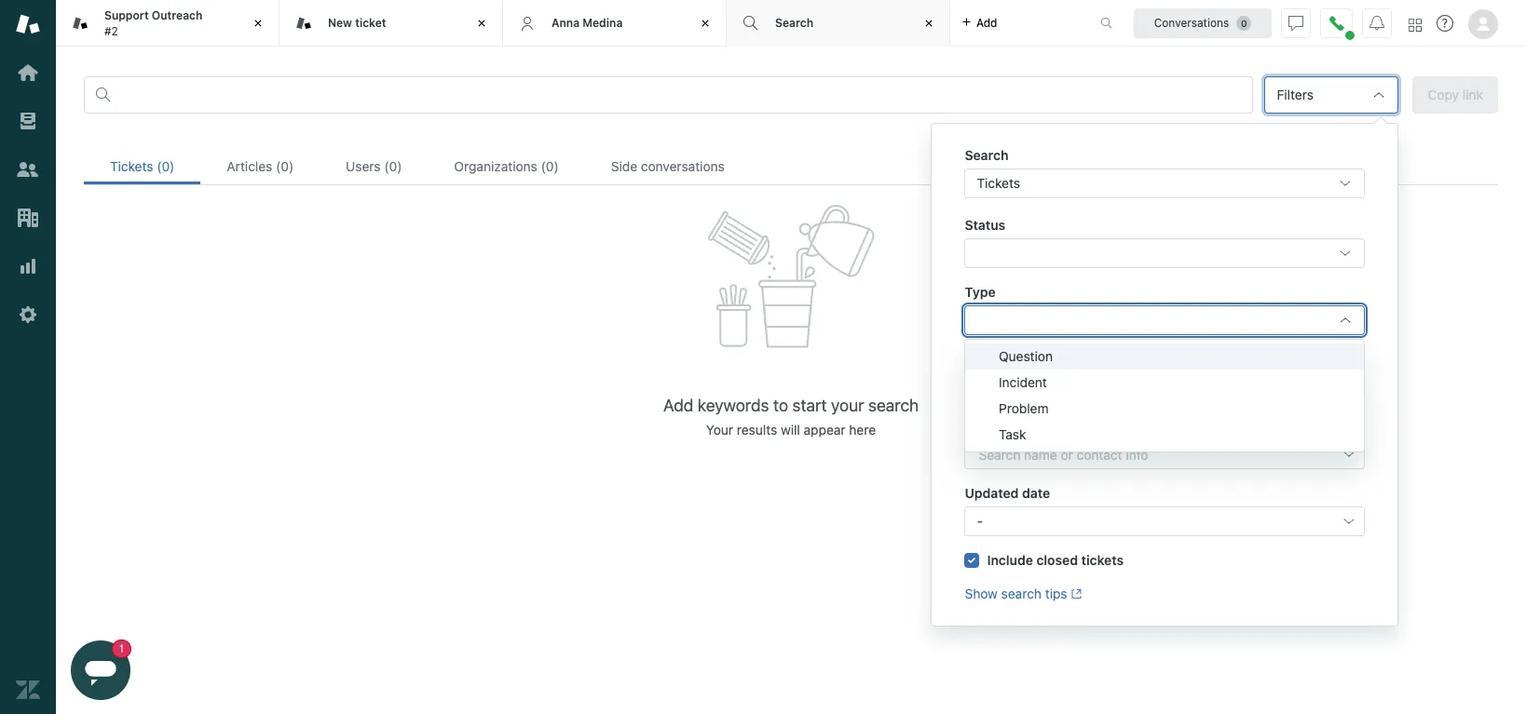 Task type: describe. For each thing, give the bounding box(es) containing it.
closed
[[1037, 553, 1079, 569]]

zendesk products image
[[1409, 18, 1423, 31]]

start
[[793, 397, 827, 416]]

anna
[[552, 16, 580, 30]]

tab containing support outreach
[[56, 0, 280, 47]]

type list box
[[965, 339, 1366, 453]]

close image for medina
[[696, 14, 715, 33]]

users (0)
[[346, 158, 402, 174]]

outreach
[[152, 8, 203, 22]]

Assignee field
[[979, 446, 1330, 464]]

customers image
[[16, 158, 40, 182]]

tickets (0)
[[110, 158, 175, 174]]

Status field
[[979, 244, 1326, 263]]

get help image
[[1437, 15, 1454, 32]]

tickets for tickets
[[977, 175, 1021, 191]]

results
[[737, 423, 778, 438]]

close image inside search tab
[[920, 14, 939, 33]]

filters button
[[1265, 76, 1400, 114]]

side conversations tab
[[585, 148, 751, 185]]

type
[[965, 284, 996, 300]]

date
[[1023, 486, 1051, 502]]

organizations image
[[16, 206, 40, 230]]

side conversations
[[611, 158, 725, 174]]

new
[[328, 16, 352, 30]]

to
[[774, 397, 789, 416]]

copy link
[[1429, 87, 1484, 103]]

tags
[[965, 351, 995, 367]]

- button
[[965, 507, 1366, 537]]

organizations (0) tab
[[428, 148, 585, 185]]

(0) for articles (0)
[[276, 158, 294, 174]]

updated
[[965, 486, 1019, 502]]

notifications image
[[1370, 15, 1385, 30]]

#2
[[104, 24, 118, 38]]

show search tips
[[965, 586, 1068, 602]]

articles (0)
[[227, 158, 294, 174]]

new ticket tab
[[280, 0, 503, 47]]

problem
[[1000, 401, 1050, 417]]

main element
[[0, 0, 56, 715]]

search inside add keywords to start your search your results will appear here
[[869, 397, 919, 416]]

search inside search tab
[[776, 16, 814, 30]]

-
[[977, 514, 983, 529]]

tickets button
[[965, 169, 1366, 199]]

(opens in a new tab) image
[[1068, 589, 1082, 601]]

articles (0) tab
[[201, 148, 320, 185]]

side
[[611, 158, 638, 174]]

tabs tab list
[[56, 0, 1081, 47]]

include
[[988, 553, 1034, 569]]

keywords
[[698, 397, 769, 416]]

anna medina
[[552, 16, 623, 30]]

add keywords to start your search your results will appear here
[[664, 397, 919, 438]]

get started image
[[16, 61, 40, 85]]

link
[[1463, 87, 1484, 103]]

button displays agent's chat status as invisible. image
[[1289, 15, 1304, 30]]

(0) for organizations (0)
[[541, 158, 559, 174]]

reporting image
[[16, 254, 40, 279]]

(0) for users (0)
[[384, 158, 402, 174]]



Task type: vqa. For each thing, say whether or not it's contained in the screenshot.
"tickets"
yes



Task type: locate. For each thing, give the bounding box(es) containing it.
new ticket
[[328, 16, 386, 30]]

1 horizontal spatial search
[[965, 147, 1009, 163]]

medina
[[583, 16, 623, 30]]

search up here on the bottom right of the page
[[869, 397, 919, 416]]

1 vertical spatial tickets
[[977, 175, 1021, 191]]

tickets
[[110, 158, 153, 174], [977, 175, 1021, 191]]

(0)
[[157, 158, 175, 174], [276, 158, 294, 174], [384, 158, 402, 174], [541, 158, 559, 174]]

0 vertical spatial search
[[869, 397, 919, 416]]

(0) inside tab
[[276, 158, 294, 174]]

support outreach #2
[[104, 8, 203, 38]]

2 close image from the left
[[696, 14, 715, 33]]

search
[[776, 16, 814, 30], [965, 147, 1009, 163]]

close image inside new ticket tab
[[473, 14, 491, 33]]

copy link button
[[1414, 76, 1499, 114]]

2 (0) from the left
[[276, 158, 294, 174]]

views image
[[16, 109, 40, 133]]

close image
[[249, 14, 268, 33]]

show
[[965, 586, 998, 602]]

users
[[346, 158, 381, 174]]

your
[[832, 397, 865, 416]]

admin image
[[16, 303, 40, 327]]

(0) inside 'tab'
[[384, 158, 402, 174]]

status
[[965, 217, 1006, 233]]

(0) for tickets (0)
[[157, 158, 175, 174]]

type element
[[965, 306, 1366, 336]]

close image for ticket
[[473, 14, 491, 33]]

will
[[781, 423, 801, 438]]

filters
[[1278, 87, 1314, 103]]

articles
[[227, 158, 272, 174]]

Type field
[[979, 311, 1326, 330]]

1 horizontal spatial search
[[1002, 586, 1042, 602]]

include closed tickets
[[988, 553, 1124, 569]]

conversations button
[[1134, 8, 1272, 38]]

here
[[850, 423, 876, 438]]

add button
[[951, 0, 1009, 46]]

1 vertical spatial search
[[965, 147, 1009, 163]]

status element
[[965, 239, 1366, 268]]

conversations
[[1155, 15, 1230, 29]]

add
[[664, 397, 694, 416]]

(0) inside tab
[[541, 158, 559, 174]]

assignee element
[[965, 440, 1366, 470]]

zendesk image
[[16, 679, 40, 703]]

3 close image from the left
[[920, 14, 939, 33]]

0 vertical spatial tickets
[[110, 158, 153, 174]]

3 (0) from the left
[[384, 158, 402, 174]]

0 horizontal spatial search
[[869, 397, 919, 416]]

organizations (0)
[[454, 158, 559, 174]]

appear
[[804, 423, 846, 438]]

assignee
[[965, 419, 1023, 434]]

ticket
[[355, 16, 386, 30]]

0 vertical spatial search
[[776, 16, 814, 30]]

your
[[706, 423, 734, 438]]

question
[[1000, 349, 1054, 364]]

updated date
[[965, 486, 1051, 502]]

tab list
[[84, 148, 1499, 186]]

anna medina tab
[[503, 0, 727, 47]]

(0) right articles
[[276, 158, 294, 174]]

tickets for tickets (0)
[[110, 158, 153, 174]]

1 vertical spatial search
[[1002, 586, 1042, 602]]

tips
[[1046, 586, 1068, 602]]

zendesk support image
[[16, 12, 40, 36]]

conversations
[[641, 158, 725, 174]]

organizations
[[454, 158, 538, 174]]

add
[[977, 15, 998, 29]]

search left tips
[[1002, 586, 1042, 602]]

users (0) tab
[[320, 148, 428, 185]]

(0) left articles
[[157, 158, 175, 174]]

search
[[869, 397, 919, 416], [1002, 586, 1042, 602]]

(0) right organizations
[[541, 158, 559, 174]]

(0) inside "tab"
[[157, 158, 175, 174]]

tickets (0) tab
[[84, 148, 201, 185]]

close image
[[473, 14, 491, 33], [696, 14, 715, 33], [920, 14, 939, 33]]

4 (0) from the left
[[541, 158, 559, 174]]

1 (0) from the left
[[157, 158, 175, 174]]

0 horizontal spatial close image
[[473, 14, 491, 33]]

tab list containing tickets (0)
[[84, 148, 1499, 186]]

show search tips link
[[965, 586, 1082, 602]]

0 horizontal spatial search
[[776, 16, 814, 30]]

tickets
[[1082, 553, 1124, 569]]

1 horizontal spatial close image
[[696, 14, 715, 33]]

support
[[104, 8, 149, 22]]

1 horizontal spatial tickets
[[977, 175, 1021, 191]]

1 close image from the left
[[473, 14, 491, 33]]

copy
[[1429, 87, 1460, 103]]

task
[[1000, 427, 1027, 443]]

tickets inside "tab"
[[110, 158, 153, 174]]

close image inside anna medina tab
[[696, 14, 715, 33]]

2 horizontal spatial close image
[[920, 14, 939, 33]]

incident
[[1000, 375, 1048, 391]]

(0) right users on the left of the page
[[384, 158, 402, 174]]

tab
[[56, 0, 280, 47]]

0 horizontal spatial tickets
[[110, 158, 153, 174]]

tickets inside dropdown button
[[977, 175, 1021, 191]]

search tab
[[727, 0, 951, 47]]



